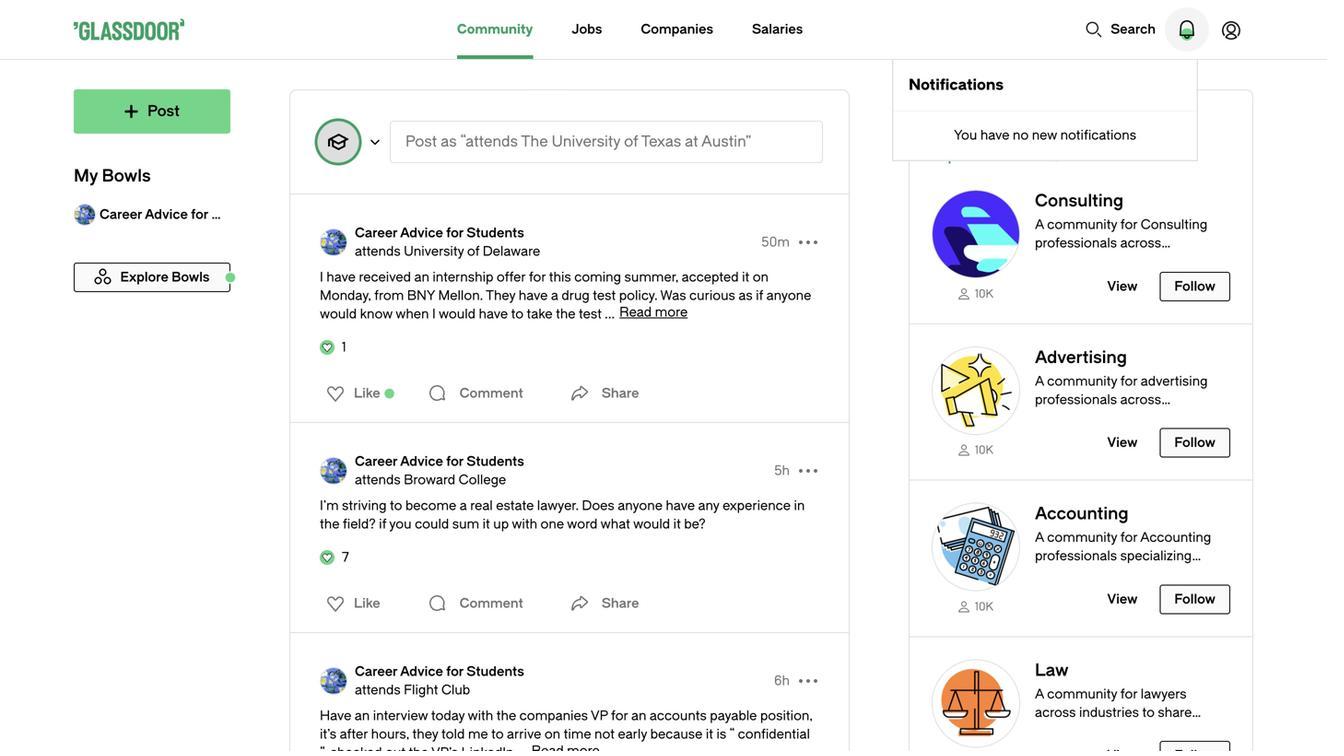 Task type: describe. For each thing, give the bounding box(es) containing it.
explore
[[932, 149, 980, 164]]

accepted
[[682, 270, 739, 285]]

5h link
[[774, 462, 790, 480]]

mellon.
[[438, 288, 483, 303]]

career advice for students attends university of delaware
[[355, 225, 540, 259]]

monday,
[[320, 288, 371, 303]]

university inside button
[[552, 133, 620, 150]]

drug
[[562, 288, 590, 303]]

i'm
[[320, 498, 339, 513]]

salaries
[[752, 22, 803, 37]]

career advice for students link for career advice for students attends broward college
[[355, 453, 524, 471]]

like for 1st like button from the top
[[354, 386, 380, 401]]

advertising
[[1141, 374, 1208, 389]]

position,
[[760, 708, 813, 724]]

advice for career advice for students attends broward college
[[400, 454, 443, 469]]

broward
[[404, 472, 456, 488]]

companies for consulting
[[1035, 254, 1104, 269]]

real
[[470, 498, 493, 513]]

a for consulting
[[1035, 217, 1044, 232]]

it left "up" at the left bottom of the page
[[483, 517, 490, 532]]

"
[[730, 727, 735, 742]]

no
[[1013, 128, 1029, 143]]

7
[[342, 550, 349, 565]]

be?
[[684, 517, 706, 532]]

career advice for students attends broward college
[[355, 454, 524, 488]]

salaries link
[[752, 0, 803, 59]]

all
[[983, 149, 999, 164]]

as inside button
[[441, 133, 457, 150]]

to inside i have received an internship offer for this coming summer, accepted it on monday, from bny mellon. they have a drug test policy. was curious as if anyone would know when i would have to take the test ...
[[511, 306, 524, 322]]

1 like button from the top
[[315, 379, 386, 408]]

as inside i have received an internship offer for this coming summer, accepted it on monday, from bny mellon. they have a drug test policy. was curious as if anyone would know when i would have to take the test ...
[[739, 288, 753, 303]]

does
[[582, 498, 615, 513]]

bowls™ for you
[[932, 112, 1092, 138]]

it inside have an interview today with the companies vp for an accounts payable position, it's after hours, they told me to arrive on time not early because it is " confidential ", checked out the vp's linkedin ...
[[706, 727, 713, 742]]

internship
[[433, 270, 494, 285]]

one
[[541, 517, 564, 532]]

advice for career advice for students attends university of delaware
[[400, 225, 443, 241]]

across inside law a community for lawyers across industries to share experiences and compare notes
[[1035, 705, 1076, 720]]

not
[[595, 727, 615, 742]]

checked
[[330, 745, 382, 751]]

share for career advice for students attends broward college
[[602, 596, 639, 611]]

image for post author image for career advice for students attends flight club
[[320, 667, 348, 695]]

read
[[620, 305, 652, 320]]

with inside have an interview today with the companies vp for an accounts payable position, it's after hours, they told me to arrive on time not early because it is " confidential ", checked out the vp's linkedin ...
[[468, 708, 493, 724]]

time
[[564, 727, 591, 742]]

a inside i'm striving to become a real estate lawyer. does anyone have any experience in the field? if you could sum it up with one word what would it be?
[[460, 498, 467, 513]]

1 horizontal spatial would
[[439, 306, 476, 322]]

0 vertical spatial you
[[1053, 112, 1092, 138]]

for inside career advice for students attends flight club
[[446, 664, 464, 679]]

my
[[74, 166, 98, 186]]

share button
[[565, 585, 639, 622]]

post as "attends the university of texas at austin" button
[[390, 121, 823, 163]]

50m link
[[762, 233, 790, 252]]

career advice for students link for career advice for students attends flight club
[[355, 663, 524, 681]]

have an interview today with the companies vp for an accounts payable position, it's after hours, they told me to arrive on time not early because it is " confidential ", checked out the vp's linkedin ...
[[320, 708, 813, 751]]

students for career advice for students attends university of delaware
[[467, 225, 524, 241]]

bowls inside explore all bowls link
[[1002, 149, 1040, 164]]

an inside i have received an internship offer for this coming summer, accepted it on monday, from bny mellon. they have a drug test policy. was curious as if anyone would know when i would have to take the test ...
[[414, 270, 429, 285]]

0 vertical spatial i
[[320, 270, 323, 285]]

10k link for advertising
[[932, 442, 1020, 458]]

comment for of
[[460, 386, 523, 401]]

notifications
[[1061, 128, 1137, 143]]

received
[[359, 270, 411, 285]]

of inside button
[[624, 133, 638, 150]]

confidential
[[738, 727, 810, 742]]

in
[[794, 498, 805, 513]]

out
[[385, 745, 406, 751]]

anyone inside i have received an internship offer for this coming summer, accepted it on monday, from bny mellon. they have a drug test policy. was curious as if anyone would know when i would have to take the test ...
[[767, 288, 812, 303]]

it left "be?" at the bottom right of page
[[674, 517, 681, 532]]

for inside the consulting a community for consulting professionals across companies
[[1121, 217, 1138, 232]]

what
[[601, 517, 630, 532]]

students for career advice for students attends flight club
[[467, 664, 524, 679]]

early
[[618, 727, 647, 742]]

university inside career advice for students attends university of delaware
[[404, 244, 464, 259]]

i have received an internship offer for this coming summer, accepted it on monday, from bny mellon. they have a drug test policy. was curious as if anyone would know when i would have to take the test ...
[[320, 270, 812, 322]]

become
[[406, 498, 457, 513]]

for inside have an interview today with the companies vp for an accounts payable position, it's after hours, they told me to arrive on time not early because it is " confidential ", checked out the vp's linkedin ...
[[611, 708, 628, 724]]

share for career advice for students attends university of delaware
[[602, 386, 639, 401]]

policy.
[[619, 288, 658, 303]]

a inside i have received an internship offer for this coming summer, accepted it on monday, from bny mellon. they have a drug test policy. was curious as if anyone would know when i would have to take the test ...
[[551, 288, 558, 303]]

told
[[442, 727, 465, 742]]

was
[[660, 288, 686, 303]]

6h
[[774, 673, 790, 689]]

community for law
[[1047, 687, 1117, 702]]

share
[[1158, 705, 1192, 720]]

lawyers
[[1141, 687, 1187, 702]]

my bowls
[[74, 166, 151, 186]]

comment button for college
[[423, 585, 528, 622]]

1 vertical spatial bowls
[[102, 166, 151, 186]]

today
[[431, 708, 465, 724]]

me
[[468, 727, 488, 742]]

5h
[[774, 463, 790, 478]]

4 image for bowl image from the top
[[932, 659, 1020, 748]]

comment button for of
[[423, 375, 528, 412]]

have down "they"
[[479, 306, 508, 322]]

you
[[954, 128, 977, 143]]

professionals for advertising
[[1035, 392, 1117, 407]]

new
[[1032, 128, 1057, 143]]

a for law
[[1035, 687, 1044, 702]]

after
[[340, 727, 368, 742]]

across for advertising
[[1121, 392, 1162, 407]]

sum
[[452, 517, 479, 532]]

industries
[[1079, 705, 1139, 720]]

companies link
[[641, 0, 713, 59]]

career for career advice for students attends flight club
[[355, 664, 398, 679]]

advertising a community for advertising professionals across companies
[[1035, 348, 1208, 426]]

1 vertical spatial test
[[579, 306, 602, 322]]

could
[[415, 517, 449, 532]]

word
[[567, 517, 598, 532]]

to inside have an interview today with the companies vp for an accounts payable position, it's after hours, they told me to arrive on time not early because it is " confidential ", checked out the vp's linkedin ...
[[491, 727, 504, 742]]

explore all bowls
[[932, 149, 1040, 164]]

law
[[1035, 661, 1069, 680]]

career advice for students attends flight club
[[355, 664, 524, 698]]

compare
[[1139, 723, 1195, 739]]

for inside career advice for students attends university of delaware
[[446, 225, 464, 241]]

arrive
[[507, 727, 541, 742]]

image for bowl image for accounting
[[932, 503, 1020, 591]]

more
[[655, 305, 688, 320]]

because
[[650, 727, 703, 742]]

up
[[493, 517, 509, 532]]

10k link for consulting
[[932, 286, 1020, 301]]

professionals for consulting
[[1035, 236, 1117, 251]]

with inside i'm striving to become a real estate lawyer. does anyone have any experience in the field? if you could sum it up with one word what would it be?
[[512, 517, 537, 532]]

post
[[406, 133, 437, 150]]

estate
[[496, 498, 534, 513]]

0 horizontal spatial would
[[320, 306, 357, 322]]

career for career advice for students attends university of delaware
[[355, 225, 398, 241]]

2 like button from the top
[[315, 589, 386, 619]]

for inside law a community for lawyers across industries to share experiences and compare notes
[[1121, 687, 1138, 702]]

3 10k link from the top
[[932, 599, 1020, 614]]



Task type: locate. For each thing, give the bounding box(es) containing it.
experiences
[[1035, 723, 1110, 739]]

bowls
[[1002, 149, 1040, 164], [102, 166, 151, 186]]

image for bowl image
[[932, 190, 1020, 278], [932, 346, 1020, 435], [932, 503, 1020, 591], [932, 659, 1020, 748]]

1 vertical spatial ...
[[517, 745, 527, 751]]

0 vertical spatial 10k link
[[932, 286, 1020, 301]]

0 vertical spatial if
[[756, 288, 763, 303]]

1 vertical spatial comment button
[[423, 585, 528, 622]]

share down read
[[602, 386, 639, 401]]

community inside advertising a community for advertising professionals across companies
[[1047, 374, 1117, 389]]

and
[[1113, 723, 1136, 739]]

1
[[342, 340, 346, 355]]

career up interview
[[355, 664, 398, 679]]

attends up interview
[[355, 683, 401, 698]]

is
[[717, 727, 727, 742]]

it inside i have received an internship offer for this coming summer, accepted it on monday, from bny mellon. they have a drug test policy. was curious as if anyone would know when i would have to take the test ...
[[742, 270, 750, 285]]

it left the is
[[706, 727, 713, 742]]

1 professionals from the top
[[1035, 236, 1117, 251]]

10k for consulting
[[975, 287, 994, 300]]

i
[[320, 270, 323, 285], [432, 306, 436, 322]]

the down the drug
[[556, 306, 576, 322]]

3 community from the top
[[1047, 687, 1117, 702]]

like down field?
[[354, 596, 380, 611]]

2 like from the top
[[354, 596, 380, 611]]

2 community from the top
[[1047, 374, 1117, 389]]

i'm striving to become a real estate lawyer. does anyone have any experience in the field? if you could sum it up with one word what would it be?
[[320, 498, 805, 532]]

university right the
[[552, 133, 620, 150]]

1 vertical spatial i
[[432, 306, 436, 322]]

jobs
[[572, 22, 602, 37]]

toogle identity image
[[316, 120, 360, 164]]

1 vertical spatial university
[[404, 244, 464, 259]]

professionals inside the consulting a community for consulting professionals across companies
[[1035, 236, 1117, 251]]

1 vertical spatial on
[[545, 727, 561, 742]]

across for consulting
[[1121, 236, 1162, 251]]

field?
[[343, 517, 376, 532]]

a
[[551, 288, 558, 303], [460, 498, 467, 513]]

0 vertical spatial test
[[593, 288, 616, 303]]

1 vertical spatial of
[[467, 244, 480, 259]]

jobs link
[[572, 0, 602, 59]]

companies inside the consulting a community for consulting professionals across companies
[[1035, 254, 1104, 269]]

0 horizontal spatial of
[[467, 244, 480, 259]]

like button down '1'
[[315, 379, 386, 408]]

advice for career advice for students attends flight club
[[400, 664, 443, 679]]

2 vertical spatial companies
[[520, 708, 588, 724]]

2 vertical spatial across
[[1035, 705, 1076, 720]]

if inside i'm striving to become a real estate lawyer. does anyone have any experience in the field? if you could sum it up with one word what would it be?
[[379, 517, 386, 532]]

1 vertical spatial a
[[1035, 374, 1044, 389]]

like
[[354, 386, 380, 401], [354, 596, 380, 611]]

summer,
[[625, 270, 679, 285]]

career up received
[[355, 225, 398, 241]]

0 vertical spatial university
[[552, 133, 620, 150]]

0 vertical spatial attends
[[355, 244, 401, 259]]

1 image for post author image from the top
[[320, 229, 348, 256]]

1 horizontal spatial of
[[624, 133, 638, 150]]

1 horizontal spatial you
[[1053, 112, 1092, 138]]

0 vertical spatial with
[[512, 517, 537, 532]]

career inside career advice for students attends university of delaware
[[355, 225, 398, 241]]

of up internship
[[467, 244, 480, 259]]

1 vertical spatial like button
[[315, 589, 386, 619]]

0 horizontal spatial as
[[441, 133, 457, 150]]

... down arrive on the bottom left
[[517, 745, 527, 751]]

1 a from the top
[[1035, 217, 1044, 232]]

as right the 'post'
[[441, 133, 457, 150]]

attends inside career advice for students attends university of delaware
[[355, 244, 401, 259]]

as right curious
[[739, 288, 753, 303]]

on inside i have received an internship offer for this coming summer, accepted it on monday, from bny mellon. they have a drug test policy. was curious as if anyone would know when i would have to take the test ...
[[753, 270, 769, 285]]

across inside the consulting a community for consulting professionals across companies
[[1121, 236, 1162, 251]]

0 horizontal spatial university
[[404, 244, 464, 259]]

comment button down sum
[[423, 585, 528, 622]]

an up the after
[[355, 708, 370, 724]]

vp
[[591, 708, 608, 724]]

you have no new notifications
[[954, 128, 1137, 143]]

attends up received
[[355, 244, 401, 259]]

it right accepted
[[742, 270, 750, 285]]

0 horizontal spatial bowls
[[102, 166, 151, 186]]

students inside career advice for students attends flight club
[[467, 664, 524, 679]]

1 vertical spatial with
[[468, 708, 493, 724]]

accounts
[[650, 708, 707, 724]]

3 attends from the top
[[355, 683, 401, 698]]

an
[[414, 270, 429, 285], [355, 708, 370, 724], [631, 708, 647, 724]]

0 vertical spatial comment
[[460, 386, 523, 401]]

1 horizontal spatial if
[[756, 288, 763, 303]]

career advice for students link down my bowls
[[74, 196, 269, 233]]

notifications
[[909, 77, 1004, 94]]

for inside i have received an internship offer for this coming summer, accepted it on monday, from bny mellon. they have a drug test policy. was curious as if anyone would know when i would have to take the test ...
[[529, 270, 546, 285]]

it's
[[320, 727, 337, 742]]

0 vertical spatial on
[[753, 270, 769, 285]]

consulting a community for consulting professionals across companies
[[1035, 191, 1208, 269]]

advice down my bowls
[[145, 207, 188, 222]]

companies inside have an interview today with the companies vp for an accounts payable position, it's after hours, they told me to arrive on time not early because it is " confidential ", checked out the vp's linkedin ...
[[520, 708, 588, 724]]

test down the drug
[[579, 306, 602, 322]]

delaware
[[483, 244, 540, 259]]

community for consulting
[[1047, 217, 1117, 232]]

attends inside 'career advice for students attends broward college'
[[355, 472, 401, 488]]

0 vertical spatial a
[[551, 288, 558, 303]]

curious
[[690, 288, 735, 303]]

on inside have an interview today with the companies vp for an accounts payable position, it's after hours, they told me to arrive on time not early because it is " confidential ", checked out the vp's linkedin ...
[[545, 727, 561, 742]]

1 horizontal spatial with
[[512, 517, 537, 532]]

professionals down advertising
[[1035, 392, 1117, 407]]

...
[[605, 306, 615, 322], [517, 745, 527, 751]]

1 vertical spatial companies
[[1035, 410, 1104, 426]]

... inside i have received an internship offer for this coming summer, accepted it on monday, from bny mellon. they have a drug test policy. was curious as if anyone would know when i would have to take the test ...
[[605, 306, 615, 322]]

community
[[1047, 217, 1117, 232], [1047, 374, 1117, 389], [1047, 687, 1117, 702]]

of inside career advice for students attends university of delaware
[[467, 244, 480, 259]]

1 share from the top
[[602, 386, 639, 401]]

1 10k from the top
[[975, 287, 994, 300]]

you up explore all bowls link
[[1053, 112, 1092, 138]]

1 like from the top
[[354, 386, 380, 401]]

with up me
[[468, 708, 493, 724]]

a left real
[[460, 498, 467, 513]]

community down advertising
[[1047, 374, 1117, 389]]

... left read
[[605, 306, 615, 322]]

striving
[[342, 498, 387, 513]]

1 image for bowl image from the top
[[932, 190, 1020, 278]]

to inside i'm striving to become a real estate lawyer. does anyone have any experience in the field? if you could sum it up with one word what would it be?
[[390, 498, 402, 513]]

comment button up 'career advice for students attends broward college'
[[423, 375, 528, 412]]

... inside have an interview today with the companies vp for an accounts payable position, it's after hours, they told me to arrive on time not early because it is " confidential ", checked out the vp's linkedin ...
[[517, 745, 527, 751]]

2 vertical spatial 10k
[[975, 600, 994, 613]]

they
[[486, 288, 516, 303]]

community up industries at the right of the page
[[1047, 687, 1117, 702]]

attends for career advice for students attends university of delaware
[[355, 244, 401, 259]]

test
[[593, 288, 616, 303], [579, 306, 602, 322]]

1 vertical spatial 10k link
[[932, 442, 1020, 458]]

advice for career advice for students
[[145, 207, 188, 222]]

advice
[[145, 207, 188, 222], [400, 225, 443, 241], [400, 454, 443, 469], [400, 664, 443, 679]]

1 vertical spatial anyone
[[618, 498, 663, 513]]

2 comment button from the top
[[423, 585, 528, 622]]

1 horizontal spatial bowls
[[1002, 149, 1040, 164]]

have up "be?" at the bottom right of page
[[666, 498, 695, 513]]

experience
[[723, 498, 791, 513]]

2 comment from the top
[[460, 596, 523, 611]]

0 vertical spatial like
[[354, 386, 380, 401]]

0 vertical spatial comment button
[[423, 375, 528, 412]]

6h link
[[774, 672, 790, 690]]

a inside advertising a community for advertising professionals across companies
[[1035, 374, 1044, 389]]

10k for advertising
[[975, 444, 994, 457]]

advice up broward at the left bottom of page
[[400, 454, 443, 469]]

1 horizontal spatial on
[[753, 270, 769, 285]]

attends up striving
[[355, 472, 401, 488]]

have up monday,
[[327, 270, 356, 285]]

like button down 7
[[315, 589, 386, 619]]

for inside 'career advice for students attends broward college'
[[446, 454, 464, 469]]

hours,
[[371, 727, 409, 742]]

an up bny
[[414, 270, 429, 285]]

the
[[521, 133, 548, 150]]

10k
[[975, 287, 994, 300], [975, 444, 994, 457], [975, 600, 994, 613]]

2 image for bowl image from the top
[[932, 346, 1020, 435]]

vp's
[[431, 745, 458, 751]]

would right what
[[633, 517, 670, 532]]

0 horizontal spatial anyone
[[618, 498, 663, 513]]

0 horizontal spatial a
[[460, 498, 467, 513]]

1 vertical spatial image for post author image
[[320, 457, 348, 485]]

image for post author image for career advice for students attends university of delaware
[[320, 229, 348, 256]]

if inside i have received an internship offer for this coming summer, accepted it on monday, from bny mellon. they have a drug test policy. was curious as if anyone would know when i would have to take the test ...
[[756, 288, 763, 303]]

have inside i'm striving to become a real estate lawyer. does anyone have any experience in the field? if you could sum it up with one word what would it be?
[[666, 498, 695, 513]]

have
[[981, 128, 1010, 143], [327, 270, 356, 285], [519, 288, 548, 303], [479, 306, 508, 322], [666, 498, 695, 513]]

a inside law a community for lawyers across industries to share experiences and compare notes
[[1035, 687, 1044, 702]]

share inside popup button
[[602, 596, 639, 611]]

10k link
[[932, 286, 1020, 301], [932, 442, 1020, 458], [932, 599, 1020, 614]]

0 vertical spatial community
[[1047, 217, 1117, 232]]

community inside law a community for lawyers across industries to share experiences and compare notes
[[1047, 687, 1117, 702]]

club
[[441, 683, 470, 698]]

a down explore all bowls link
[[1035, 217, 1044, 232]]

image for post author image
[[320, 229, 348, 256], [320, 457, 348, 485], [320, 667, 348, 695]]

on down 50m link
[[753, 270, 769, 285]]

it
[[742, 270, 750, 285], [483, 517, 490, 532], [674, 517, 681, 532], [706, 727, 713, 742]]

career for career advice for students attends broward college
[[355, 454, 398, 469]]

explore all bowls link
[[932, 146, 1253, 168]]

of left texas on the top
[[624, 133, 638, 150]]

consulting
[[1035, 191, 1124, 211], [1141, 217, 1208, 232]]

the down i'm
[[320, 517, 340, 532]]

1 vertical spatial a
[[460, 498, 467, 513]]

advice inside career advice for students attends university of delaware
[[400, 225, 443, 241]]

0 vertical spatial bowls
[[1002, 149, 1040, 164]]

to inside law a community for lawyers across industries to share experiences and compare notes
[[1143, 705, 1155, 720]]

a down advertising
[[1035, 374, 1044, 389]]

any
[[698, 498, 720, 513]]

like down know
[[354, 386, 380, 401]]

0 horizontal spatial consulting
[[1035, 191, 1124, 211]]

career advice for students link up broward at the left bottom of page
[[355, 453, 524, 471]]

2 horizontal spatial an
[[631, 708, 647, 724]]

0 horizontal spatial you
[[389, 517, 412, 532]]

have up all
[[981, 128, 1010, 143]]

career advice for students link up internship
[[355, 224, 540, 242]]

bowls down no
[[1002, 149, 1040, 164]]

anyone up what
[[618, 498, 663, 513]]

search button
[[1076, 11, 1165, 48]]

0 horizontal spatial an
[[355, 708, 370, 724]]

an up early
[[631, 708, 647, 724]]

you
[[1053, 112, 1092, 138], [389, 517, 412, 532]]

1 vertical spatial comment
[[460, 596, 523, 611]]

1 vertical spatial attends
[[355, 472, 401, 488]]

flight
[[404, 683, 438, 698]]

1 vertical spatial community
[[1047, 374, 1117, 389]]

2 attends from the top
[[355, 472, 401, 488]]

0 vertical spatial a
[[1035, 217, 1044, 232]]

3 image for post author image from the top
[[320, 667, 348, 695]]

0 horizontal spatial i
[[320, 270, 323, 285]]

post as "attends the university of texas at austin"
[[406, 133, 752, 150]]

0 vertical spatial of
[[624, 133, 638, 150]]

students inside career advice for students attends university of delaware
[[467, 225, 524, 241]]

students inside 'career advice for students attends broward college'
[[467, 454, 524, 469]]

students
[[211, 207, 269, 222], [467, 225, 524, 241], [467, 454, 524, 469], [467, 664, 524, 679]]

community down explore all bowls link
[[1047, 217, 1117, 232]]

0 vertical spatial ...
[[605, 306, 615, 322]]

you left could
[[389, 517, 412, 532]]

image for bowl image for consulting
[[932, 190, 1020, 278]]

comment up "college"
[[460, 386, 523, 401]]

3 a from the top
[[1035, 687, 1044, 702]]

1 comment from the top
[[460, 386, 523, 401]]

image for post author image up monday,
[[320, 229, 348, 256]]

0 vertical spatial image for post author image
[[320, 229, 348, 256]]

0 vertical spatial as
[[441, 133, 457, 150]]

would inside i'm striving to become a real estate lawyer. does anyone have any experience in the field? if you could sum it up with one word what would it be?
[[633, 517, 670, 532]]

anyone
[[767, 288, 812, 303], [618, 498, 663, 513]]

share inside dropdown button
[[602, 386, 639, 401]]

austin"
[[702, 133, 752, 150]]

1 horizontal spatial i
[[432, 306, 436, 322]]

if right field?
[[379, 517, 386, 532]]

would
[[320, 306, 357, 322], [439, 306, 476, 322], [633, 517, 670, 532]]

1 horizontal spatial ...
[[605, 306, 615, 322]]

take
[[527, 306, 553, 322]]

2 vertical spatial a
[[1035, 687, 1044, 702]]

companies inside advertising a community for advertising professionals across companies
[[1035, 410, 1104, 426]]

0 vertical spatial professionals
[[1035, 236, 1117, 251]]

1 horizontal spatial university
[[552, 133, 620, 150]]

advice up the flight
[[400, 664, 443, 679]]

anyone down 50m link
[[767, 288, 812, 303]]

1 10k link from the top
[[932, 286, 1020, 301]]

search
[[1111, 22, 1156, 37]]

0 vertical spatial anyone
[[767, 288, 812, 303]]

the inside i have received an internship offer for this coming summer, accepted it on monday, from bny mellon. they have a drug test policy. was curious as if anyone would know when i would have to take the test ...
[[556, 306, 576, 322]]

to right striving
[[390, 498, 402, 513]]

2 vertical spatial attends
[[355, 683, 401, 698]]

students for career advice for students attends broward college
[[467, 454, 524, 469]]

as
[[441, 133, 457, 150], [739, 288, 753, 303]]

students for career advice for students
[[211, 207, 269, 222]]

companies for advertising
[[1035, 410, 1104, 426]]

1 vertical spatial if
[[379, 517, 386, 532]]

1 vertical spatial 10k
[[975, 444, 994, 457]]

career advice for students link up club
[[355, 663, 524, 681]]

1 community from the top
[[1047, 217, 1117, 232]]

career up striving
[[355, 454, 398, 469]]

1 horizontal spatial a
[[551, 288, 558, 303]]

image for post author image up have
[[320, 667, 348, 695]]

2 vertical spatial image for post author image
[[320, 667, 348, 695]]

bowls right my
[[102, 166, 151, 186]]

professionals inside advertising a community for advertising professionals across companies
[[1035, 392, 1117, 407]]

with
[[512, 517, 537, 532], [468, 708, 493, 724]]

comment for college
[[460, 596, 523, 611]]

like for second like button
[[354, 596, 380, 611]]

law a community for lawyers across industries to share experiences and compare notes
[[1035, 661, 1195, 751]]

advice inside career advice for students attends flight club
[[400, 664, 443, 679]]

image for post author image up i'm
[[320, 457, 348, 485]]

comment down "up" at the left bottom of the page
[[460, 596, 523, 611]]

2 10k link from the top
[[932, 442, 1020, 458]]

community for advertising
[[1047, 374, 1117, 389]]

to left take
[[511, 306, 524, 322]]

professionals down explore all bowls link
[[1035, 236, 1117, 251]]

have up take
[[519, 288, 548, 303]]

career for career advice for students
[[100, 207, 142, 222]]

image for bowl image for advertising
[[932, 346, 1020, 435]]

1 horizontal spatial anyone
[[767, 288, 812, 303]]

the inside i'm striving to become a real estate lawyer. does anyone have any experience in the field? if you could sum it up with one word what would it be?
[[320, 517, 340, 532]]

advice up received
[[400, 225, 443, 241]]

career inside career advice for students attends flight club
[[355, 664, 398, 679]]

2 horizontal spatial would
[[633, 517, 670, 532]]

career advice for students link
[[74, 196, 269, 233], [355, 224, 540, 242], [355, 453, 524, 471], [355, 663, 524, 681]]

1 vertical spatial like
[[354, 596, 380, 611]]

to down lawyers
[[1143, 705, 1155, 720]]

0 vertical spatial 10k
[[975, 287, 994, 300]]

0 vertical spatial like button
[[315, 379, 386, 408]]

college
[[459, 472, 506, 488]]

a down this
[[551, 288, 558, 303]]

the up arrive on the bottom left
[[497, 708, 516, 724]]

a down "law" at the bottom of page
[[1035, 687, 1044, 702]]

1 vertical spatial share
[[602, 596, 639, 611]]

university up internship
[[404, 244, 464, 259]]

coming
[[574, 270, 621, 285]]

advice inside 'career advice for students attends broward college'
[[400, 454, 443, 469]]

companies
[[1035, 254, 1104, 269], [1035, 410, 1104, 426], [520, 708, 588, 724]]

1 horizontal spatial consulting
[[1141, 217, 1208, 232]]

you inside i'm striving to become a real estate lawyer. does anyone have any experience in the field? if you could sum it up with one word what would it be?
[[389, 517, 412, 532]]

1 attends from the top
[[355, 244, 401, 259]]

offer
[[497, 270, 526, 285]]

career down my bowls
[[100, 207, 142, 222]]

1 vertical spatial consulting
[[1141, 217, 1208, 232]]

3 10k from the top
[[975, 600, 994, 613]]

",
[[320, 745, 327, 751]]

read more button
[[620, 305, 688, 320]]

1 horizontal spatial as
[[739, 288, 753, 303]]

have
[[320, 708, 352, 724]]

0 vertical spatial companies
[[1035, 254, 1104, 269]]

the down they
[[409, 745, 429, 751]]

share down what
[[602, 596, 639, 611]]

accounting
[[1035, 504, 1129, 524]]

community
[[457, 22, 533, 37]]

0 vertical spatial share
[[602, 386, 639, 401]]

lawyer.
[[537, 498, 579, 513]]

2 vertical spatial community
[[1047, 687, 1117, 702]]

1 vertical spatial as
[[739, 288, 753, 303]]

2 share from the top
[[602, 596, 639, 611]]

2 a from the top
[[1035, 374, 1044, 389]]

like button
[[315, 379, 386, 408], [315, 589, 386, 619]]

0 vertical spatial consulting
[[1035, 191, 1124, 211]]

3 image for bowl image from the top
[[932, 503, 1020, 591]]

0 vertical spatial across
[[1121, 236, 1162, 251]]

i right when
[[432, 306, 436, 322]]

would down mellon.
[[439, 306, 476, 322]]

anyone inside i'm striving to become a real estate lawyer. does anyone have any experience in the field? if you could sum it up with one word what would it be?
[[618, 498, 663, 513]]

1 vertical spatial you
[[389, 517, 412, 532]]

career inside 'career advice for students attends broward college'
[[355, 454, 398, 469]]

a inside the consulting a community for consulting professionals across companies
[[1035, 217, 1044, 232]]

bny
[[407, 288, 435, 303]]

attends inside career advice for students attends flight club
[[355, 683, 401, 698]]

a for advertising
[[1035, 374, 1044, 389]]

would down monday,
[[320, 306, 357, 322]]

share button
[[565, 375, 639, 412]]

1 vertical spatial across
[[1121, 392, 1162, 407]]

0 horizontal spatial on
[[545, 727, 561, 742]]

i up monday,
[[320, 270, 323, 285]]

companies
[[641, 22, 713, 37]]

2 image for post author image from the top
[[320, 457, 348, 485]]

on left time
[[545, 727, 561, 742]]

texas
[[641, 133, 681, 150]]

0 horizontal spatial if
[[379, 517, 386, 532]]

to up linkedin
[[491, 727, 504, 742]]

2 professionals from the top
[[1035, 392, 1117, 407]]

across inside advertising a community for advertising professionals across companies
[[1121, 392, 1162, 407]]

0 horizontal spatial with
[[468, 708, 493, 724]]

attends for career advice for students attends broward college
[[355, 472, 401, 488]]

for inside advertising a community for advertising professionals across companies
[[1121, 374, 1138, 389]]

1 horizontal spatial an
[[414, 270, 429, 285]]

at
[[685, 133, 698, 150]]

to
[[511, 306, 524, 322], [390, 498, 402, 513], [1143, 705, 1155, 720], [491, 727, 504, 742]]

1 comment button from the top
[[423, 375, 528, 412]]

0 horizontal spatial ...
[[517, 745, 527, 751]]

across
[[1121, 236, 1162, 251], [1121, 392, 1162, 407], [1035, 705, 1076, 720]]

2 vertical spatial 10k link
[[932, 599, 1020, 614]]

2 10k from the top
[[975, 444, 994, 457]]

read more
[[620, 305, 688, 320]]

1 vertical spatial professionals
[[1035, 392, 1117, 407]]

if right curious
[[756, 288, 763, 303]]

career advice for students link for career advice for students attends university of delaware
[[355, 224, 540, 242]]

community inside the consulting a community for consulting professionals across companies
[[1047, 217, 1117, 232]]

from
[[374, 288, 404, 303]]

attends for career advice for students attends flight club
[[355, 683, 401, 698]]

image for post author image for career advice for students attends broward college
[[320, 457, 348, 485]]

"attends
[[460, 133, 518, 150]]

with down estate
[[512, 517, 537, 532]]

test down the coming
[[593, 288, 616, 303]]

a
[[1035, 217, 1044, 232], [1035, 374, 1044, 389], [1035, 687, 1044, 702]]



Task type: vqa. For each thing, say whether or not it's contained in the screenshot.
the rightmost Your
no



